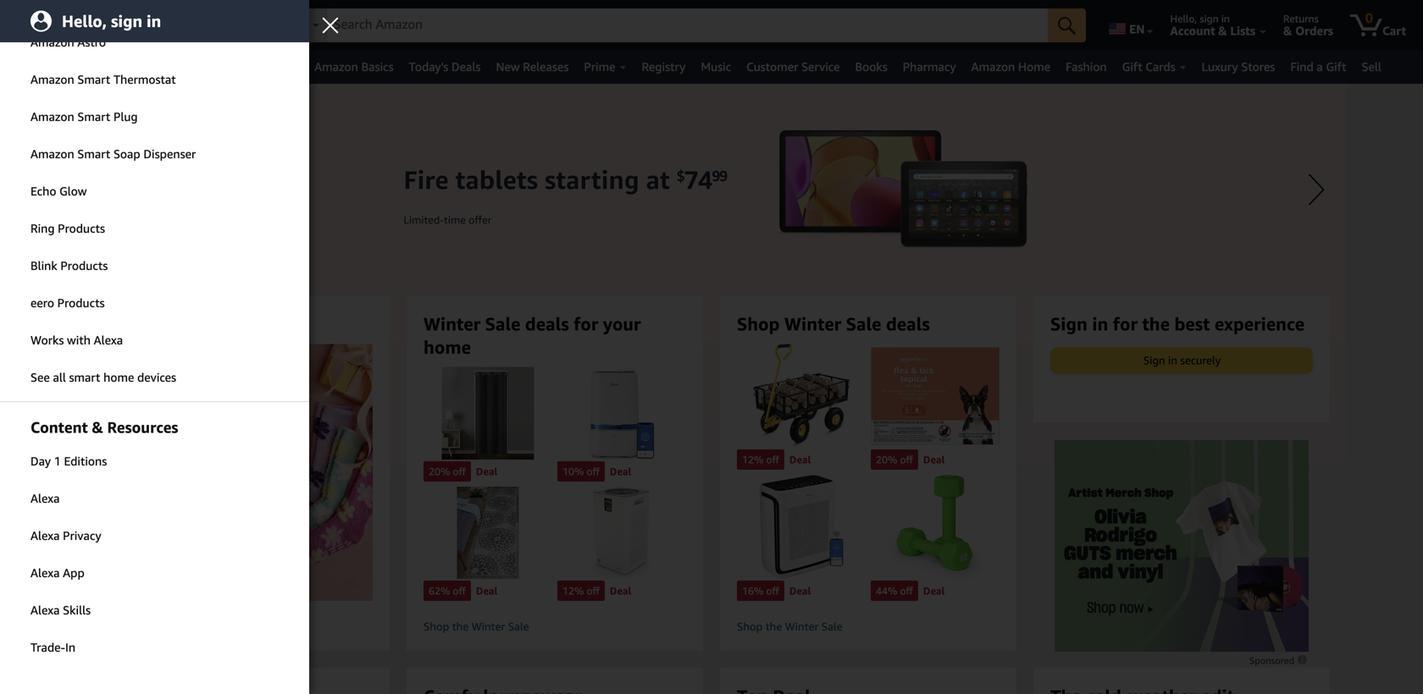 Task type: vqa. For each thing, say whether or not it's contained in the screenshot.
right the 12%
yes



Task type: describe. For each thing, give the bounding box(es) containing it.
new releases link
[[488, 55, 577, 79]]

devices
[[137, 371, 176, 385]]

stores
[[1242, 60, 1275, 74]]

off for kenmore pm3020 air purifiers with h13 true hepa filter, covers up to 1500 sq.foot, 24db silentclean 3-stage hepa filtration system, 5 speeds for home large room, kitchens & bedroom image
[[587, 585, 600, 597]]

deals inside winter sale deals for your home
[[525, 313, 569, 335]]

echo glow link
[[0, 174, 309, 209]]

blink products link
[[0, 248, 309, 284]]

alexa for alexa
[[31, 492, 60, 506]]

2 deals from the left
[[886, 313, 930, 335]]

see
[[31, 371, 50, 385]]

hello, inside navigation navigation
[[1171, 13, 1197, 25]]

off for "levoit air purifiers for home large room up to 1900 ft² in 1 hr with washable filters, air quality monitor, smart wifi, hepa filter captures allergies, pet hair, smoke, pollen in bedroom, vital 200s" image
[[766, 585, 779, 597]]

navigation navigation
[[0, 0, 1423, 84]]

with
[[67, 333, 91, 347]]

sponsored
[[1250, 656, 1297, 667]]

alexa for alexa skills
[[31, 604, 60, 618]]

mahwah
[[191, 13, 230, 25]]

sale inside winter sale deals for your home
[[485, 313, 521, 335]]

12% for kenmore pm3020 air purifiers with h13 true hepa filter, covers up to 1500 sq.foot, 24db silentclean 3-stage hepa filtration system, 5 speeds for home large room, kitchens & bedroom image
[[563, 585, 584, 597]]

open menu image
[[17, 61, 31, 73]]

deal for 'cap barbell neoprene dumbbell weights, 8 lb pair, shamrock' image
[[923, 585, 945, 597]]

works with alexa link
[[0, 323, 309, 358]]

new
[[496, 60, 520, 74]]

experience
[[1215, 313, 1305, 335]]

find a gift
[[1291, 60, 1347, 74]]

a
[[1317, 60, 1323, 74]]

amazon basics
[[314, 60, 394, 74]]

gift inside gift cards link
[[1122, 60, 1143, 74]]

0 horizontal spatial hello, sign in
[[62, 11, 161, 31]]

12% for vevor steel garden cart, heavy duty 900 lbs capacity, with removable mesh sides to convert into flatbed, utility metal wagon with 180° rotating handle and 10 in tires, perfect for farm, yard image
[[742, 454, 764, 466]]

app
[[63, 566, 85, 580]]

amazon for amazon astro
[[31, 35, 74, 49]]

deal for the levoit 4l smart cool mist humidifier for home bedroom with essential oils, customize humidity for baby & plants, app & voice control, schedule, timer, last up to 40hrs, whisper quiet, handle design image on the bottom of the page
[[610, 466, 632, 478]]

music link
[[693, 55, 739, 79]]

amazon basics link
[[307, 55, 401, 79]]

gift cards link
[[1115, 55, 1194, 79]]

for inside winter sale deals for your home
[[574, 313, 599, 335]]

content & resources
[[31, 419, 178, 437]]

10% off
[[563, 466, 600, 478]]

& for account
[[1219, 24, 1227, 38]]

soap
[[113, 147, 140, 161]]

customer service link
[[739, 55, 848, 79]]

thermostat
[[113, 72, 176, 86]]

products for ring products
[[58, 222, 105, 236]]

shop the winter sale for winter sale deals for your home
[[424, 621, 529, 634]]

works
[[31, 333, 64, 347]]

sell link
[[1354, 55, 1389, 79]]

customer
[[747, 60, 798, 74]]

eero products
[[31, 296, 105, 310]]

to
[[179, 13, 189, 25]]

0 horizontal spatial sign
[[111, 11, 142, 31]]

delivering
[[130, 13, 176, 25]]

basics
[[361, 60, 394, 74]]

amazon smart plug
[[31, 110, 138, 124]]

trade-in link
[[0, 630, 309, 666]]

07430
[[233, 13, 263, 25]]

alexa for alexa privacy
[[31, 529, 60, 543]]

location
[[173, 24, 219, 38]]

the for winter sale deals for your home
[[452, 621, 469, 634]]

amazon astro
[[31, 35, 106, 49]]

books link
[[848, 55, 895, 79]]

alexa privacy link
[[0, 519, 309, 554]]

new releases
[[496, 60, 569, 74]]

amazon home link
[[964, 55, 1058, 79]]

off for 'cap barbell neoprene dumbbell weights, 8 lb pair, shamrock' image
[[900, 585, 913, 597]]

in
[[65, 641, 76, 655]]

delivering to mahwah 07430 update location
[[130, 13, 263, 38]]

echo glow
[[31, 184, 87, 198]]

20% off for joydeco door curtain closet door, closet curtain for open closet, closet curtains for bedroom closet door, door curtains for doorways privacy bedroom(40wx78l) "image" in the bottom left of the page
[[429, 466, 466, 478]]

amazon home
[[971, 60, 1051, 74]]

works with alexa
[[31, 333, 123, 347]]

alexa privacy
[[31, 529, 101, 543]]

2 horizontal spatial the
[[1143, 313, 1170, 335]]

alexa skills
[[31, 604, 91, 618]]

orders
[[1296, 24, 1334, 38]]

16%
[[742, 585, 764, 597]]

sponsored link
[[1250, 653, 1309, 669]]

12% off for kenmore pm3020 air purifiers with h13 true hepa filter, covers up to 1500 sq.foot, 24db silentclean 3-stage hepa filtration system, 5 speeds for home large room, kitchens & bedroom image
[[563, 585, 600, 597]]

gift cards
[[1122, 60, 1176, 74]]

shop up vevor steel garden cart, heavy duty 900 lbs capacity, with removable mesh sides to convert into flatbed, utility metal wagon with 180° rotating handle and 10 in tires, perfect for farm, yard image
[[737, 313, 780, 335]]

alexa app link
[[0, 556, 309, 591]]

glow
[[59, 184, 87, 198]]

winter sale deals for your home
[[424, 313, 641, 358]]

trade-in
[[31, 641, 76, 655]]

products for blink products
[[60, 259, 108, 273]]

shop winter sale deals image
[[81, 344, 402, 602]]

amazon astro link
[[0, 25, 309, 60]]

cards
[[1146, 60, 1176, 74]]

sign inside navigation navigation
[[1200, 13, 1219, 25]]

alexa right the with
[[94, 333, 123, 347]]

vevor steel garden cart, heavy duty 900 lbs capacity, with removable mesh sides to convert into flatbed, utility metal wagon with 180° rotating handle and 10 in tires, perfect for farm, yard image
[[737, 344, 866, 448]]

sign for sign in for the best experience
[[1051, 313, 1088, 335]]

20% for the amazon basics flea and tick topical treatment for small dogs (5 -22 pounds), 6 count (previously solimo) image
[[876, 454, 898, 466]]

alexa app
[[31, 566, 85, 580]]

kenmore pm3020 air purifiers with h13 true hepa filter, covers up to 1500 sq.foot, 24db silentclean 3-stage hepa filtration system, 5 speeds for home large room, kitchens & bedroom image
[[558, 487, 686, 580]]

joydeco door curtain closet door, closet curtain for open closet, closet curtains for bedroom closet door, door curtains for doorways privacy bedroom(40wx78l) image
[[424, 367, 552, 460]]

in inside navigation navigation
[[1222, 13, 1230, 25]]

returns
[[1284, 13, 1319, 25]]

amazon for amazon basics
[[314, 60, 358, 74]]

prime link
[[577, 55, 634, 79]]

0 horizontal spatial hello,
[[62, 11, 107, 31]]

find a gift link
[[1283, 55, 1354, 79]]

blink
[[31, 259, 57, 273]]

day 1 editions link
[[0, 444, 309, 480]]

fashion link
[[1058, 55, 1115, 79]]

sponsored ad element
[[1055, 441, 1309, 652]]

eero products link
[[0, 286, 309, 321]]

levoit air purifiers for home large room up to 1900 ft² in 1 hr with washable filters, air quality monitor, smart wifi, hepa filter captures allergies, pet hair, smoke, pollen in bedroom, vital 200s image
[[737, 475, 866, 580]]

alexa link
[[0, 481, 309, 517]]

trade-
[[31, 641, 65, 655]]

registry link
[[634, 55, 693, 79]]

home inside see all smart home devices link
[[103, 371, 134, 385]]

releases
[[523, 60, 569, 74]]

your
[[603, 313, 641, 335]]

pharmacy
[[903, 60, 956, 74]]

day 1 editions
[[31, 455, 107, 469]]

securely
[[1181, 354, 1221, 367]]



Task type: locate. For each thing, give the bounding box(es) containing it.
off down joydeco door curtain closet door, closet curtain for open closet, closet curtains for bedroom closet door, door curtains for doorways privacy bedroom(40wx78l) "image" in the bottom left of the page
[[453, 466, 466, 478]]

best
[[1175, 313, 1210, 335]]

0 horizontal spatial gift
[[1122, 60, 1143, 74]]

amazon smart plug link
[[0, 99, 309, 135]]

main content
[[0, 84, 1423, 695]]

deal down kenmore pm3020 air purifiers with h13 true hepa filter, covers up to 1500 sq.foot, 24db silentclean 3-stage hepa filtration system, 5 speeds for home large room, kitchens & bedroom image
[[610, 585, 632, 597]]

shop for winter sale deals for your home
[[424, 621, 449, 634]]

amazon up the echo glow
[[31, 147, 74, 161]]

sale
[[485, 313, 521, 335], [846, 313, 882, 335], [508, 621, 529, 634], [822, 621, 843, 634]]

home right smart
[[103, 371, 134, 385]]

hello, sign in link
[[0, 0, 309, 42]]

0 horizontal spatial &
[[92, 419, 103, 437]]

the for shop winter sale deals
[[766, 621, 782, 634]]

deals
[[525, 313, 569, 335], [886, 313, 930, 335]]

products up the with
[[57, 296, 105, 310]]

smart down astro
[[77, 72, 110, 86]]

deal
[[790, 454, 811, 466], [923, 454, 945, 466], [476, 466, 498, 478], [610, 466, 632, 478], [476, 585, 498, 597], [610, 585, 632, 597], [790, 585, 811, 597], [923, 585, 945, 597]]

smart for thermostat
[[77, 72, 110, 86]]

1 horizontal spatial 12%
[[742, 454, 764, 466]]

2 horizontal spatial &
[[1284, 24, 1292, 38]]

sign in securely
[[1144, 354, 1221, 367]]

echo
[[31, 184, 56, 198]]

fire tablets starting at $74.99. limited-time offer. image
[[76, 84, 1347, 592]]

12% down vevor steel garden cart, heavy duty 900 lbs capacity, with removable mesh sides to convert into flatbed, utility metal wagon with 180° rotating handle and 10 in tires, perfect for farm, yard image
[[742, 454, 764, 466]]

deal right 62% off
[[476, 585, 498, 597]]

ring
[[31, 222, 55, 236]]

0 horizontal spatial home
[[103, 371, 134, 385]]

shop winter sale deals
[[737, 313, 930, 335]]

amazon smart soap dispenser link
[[0, 136, 309, 172]]

0 horizontal spatial deals
[[525, 313, 569, 335]]

shop down 62%
[[424, 621, 449, 634]]

0 vertical spatial 12% off
[[742, 454, 779, 466]]

alexa left skills at the left bottom of the page
[[31, 604, 60, 618]]

0 vertical spatial 12%
[[742, 454, 764, 466]]

products right the blink
[[60, 259, 108, 273]]

deal for vevor steel garden cart, heavy duty 900 lbs capacity, with removable mesh sides to convert into flatbed, utility metal wagon with 180° rotating handle and 10 in tires, perfect for farm, yard image
[[790, 454, 811, 466]]

update
[[130, 24, 170, 38]]

amazon for amazon smart soap dispenser
[[31, 147, 74, 161]]

& for returns
[[1284, 24, 1292, 38]]

amazon left basics
[[314, 60, 358, 74]]

none submit inside search box
[[1048, 8, 1086, 42]]

off for the amazon basics flea and tick topical treatment for small dogs (5 -22 pounds), 6 count (previously solimo) image
[[900, 454, 913, 466]]

20% off down the amazon basics flea and tick topical treatment for small dogs (5 -22 pounds), 6 count (previously solimo) image
[[876, 454, 913, 466]]

1 shop the winter sale from the left
[[424, 621, 529, 634]]

home up joydeco door curtain closet door, closet curtain for open closet, closet curtains for bedroom closet door, door curtains for doorways privacy bedroom(40wx78l) "image" in the bottom left of the page
[[424, 337, 471, 358]]

1 horizontal spatial hello, sign in
[[1171, 13, 1230, 25]]

all
[[53, 371, 66, 385]]

winter
[[424, 313, 481, 335], [785, 313, 842, 335], [472, 621, 505, 634], [785, 621, 819, 634]]

off for rugshop modern floral circles design for living room,bedroom,home office,kitchen non shedding runner rug 2' x 7' 2" gray image
[[453, 585, 466, 597]]

shop the winter sale down 62% off
[[424, 621, 529, 634]]

& for content
[[92, 419, 103, 437]]

1 horizontal spatial sign
[[1200, 13, 1219, 25]]

Search Amazon text field
[[327, 9, 1048, 42]]

sign in for the best experience
[[1051, 313, 1305, 335]]

en link
[[1099, 4, 1161, 47]]

1 vertical spatial products
[[60, 259, 108, 273]]

1 shop the winter sale link from the left
[[424, 620, 686, 635]]

shop the winter sale down 16% off at the right of page
[[737, 621, 843, 634]]

1 deals from the left
[[525, 313, 569, 335]]

20% off down joydeco door curtain closet door, closet curtain for open closet, closet curtains for bedroom closet door, door curtains for doorways privacy bedroom(40wx78l) "image" in the bottom left of the page
[[429, 466, 466, 478]]

off for the levoit 4l smart cool mist humidifier for home bedroom with essential oils, customize humidity for baby & plants, app & voice control, schedule, timer, last up to 40hrs, whisper quiet, handle design image on the bottom of the page
[[587, 466, 600, 478]]

off right 16% on the right bottom
[[766, 585, 779, 597]]

alexa left app
[[31, 566, 60, 580]]

off down vevor steel garden cart, heavy duty 900 lbs capacity, with removable mesh sides to convert into flatbed, utility metal wagon with 180° rotating handle and 10 in tires, perfect for farm, yard image
[[766, 454, 779, 466]]

0 horizontal spatial 20% off
[[429, 466, 466, 478]]

deals up the amazon basics flea and tick topical treatment for small dogs (5 -22 pounds), 6 count (previously solimo) image
[[886, 313, 930, 335]]

alexa
[[94, 333, 123, 347], [31, 492, 60, 506], [31, 529, 60, 543], [31, 566, 60, 580], [31, 604, 60, 618]]

off for joydeco door curtain closet door, closet curtain for open closet, closet curtains for bedroom closet door, door curtains for doorways privacy bedroom(40wx78l) "image" in the bottom left of the page
[[453, 466, 466, 478]]

off right 62%
[[453, 585, 466, 597]]

fashion
[[1066, 60, 1107, 74]]

rugshop modern floral circles design for living room,bedroom,home office,kitchen non shedding runner rug 2' x 7' 2" gray image
[[424, 487, 552, 580]]

& left orders at the top right of the page
[[1284, 24, 1292, 38]]

hello, sign in left lists
[[1171, 13, 1230, 25]]

2 gift from the left
[[1326, 60, 1347, 74]]

home inside winter sale deals for your home
[[424, 337, 471, 358]]

20% off for the amazon basics flea and tick topical treatment for small dogs (5 -22 pounds), 6 count (previously solimo) image
[[876, 454, 913, 466]]

16% off
[[742, 585, 779, 597]]

12% off
[[742, 454, 779, 466], [563, 585, 600, 597]]

& inside returns & orders
[[1284, 24, 1292, 38]]

alexa down day
[[31, 492, 60, 506]]

2 for from the left
[[1113, 313, 1138, 335]]

smart for plug
[[77, 110, 110, 124]]

1 horizontal spatial the
[[766, 621, 782, 634]]

shop the winter sale for shop winter sale deals
[[737, 621, 843, 634]]

1 vertical spatial 12% off
[[563, 585, 600, 597]]

sign for sign in securely
[[1144, 354, 1166, 367]]

the down 62% off
[[452, 621, 469, 634]]

gift left cards
[[1122, 60, 1143, 74]]

shop
[[737, 313, 780, 335], [424, 621, 449, 634], [737, 621, 763, 634]]

1 vertical spatial sign
[[1144, 354, 1166, 367]]

returns & orders
[[1284, 13, 1334, 38]]

none search field inside navigation navigation
[[283, 8, 1086, 44]]

0 vertical spatial smart
[[77, 72, 110, 86]]

deal for the amazon basics flea and tick topical treatment for small dogs (5 -22 pounds), 6 count (previously solimo) image
[[923, 454, 945, 466]]

off down kenmore pm3020 air purifiers with h13 true hepa filter, covers up to 1500 sq.foot, 24db silentclean 3-stage hepa filtration system, 5 speeds for home large room, kitchens & bedroom image
[[587, 585, 600, 597]]

luxury stores link
[[1194, 55, 1283, 79]]

lists
[[1231, 24, 1256, 38]]

None submit
[[1048, 8, 1086, 42]]

1 vertical spatial 12%
[[563, 585, 584, 597]]

0 horizontal spatial 12% off
[[563, 585, 600, 597]]

12% off down vevor steel garden cart, heavy duty 900 lbs capacity, with removable mesh sides to convert into flatbed, utility metal wagon with 180° rotating handle and 10 in tires, perfect for farm, yard image
[[742, 454, 779, 466]]

pharmacy link
[[895, 55, 964, 79]]

eero
[[31, 296, 54, 310]]

alexa for alexa app
[[31, 566, 60, 580]]

1 horizontal spatial shop the winter sale link
[[737, 620, 1000, 635]]

0 horizontal spatial sign
[[1051, 313, 1088, 335]]

amazon up the open menu image
[[31, 35, 74, 49]]

amazon smart thermostat link
[[0, 62, 309, 97]]

service
[[802, 60, 840, 74]]

amazon basics flea and tick topical treatment for small dogs (5 -22 pounds), 6 count (previously solimo) image
[[871, 344, 1000, 448]]

deal right 16% off at the right of page
[[790, 585, 811, 597]]

deal for joydeco door curtain closet door, closet curtain for open closet, closet curtains for bedroom closet door, door curtains for doorways privacy bedroom(40wx78l) "image" in the bottom left of the page
[[476, 466, 498, 478]]

0 horizontal spatial 20%
[[429, 466, 450, 478]]

amazon for amazon smart plug
[[31, 110, 74, 124]]

0 horizontal spatial shop the winter sale
[[424, 621, 529, 634]]

sign
[[111, 11, 142, 31], [1200, 13, 1219, 25]]

deal for kenmore pm3020 air purifiers with h13 true hepa filter, covers up to 1500 sq.foot, 24db silentclean 3-stage hepa filtration system, 5 speeds for home large room, kitchens & bedroom image
[[610, 585, 632, 597]]

amazon image
[[15, 15, 97, 41]]

main content containing winter sale deals for your home
[[0, 84, 1423, 695]]

1 horizontal spatial gift
[[1326, 60, 1347, 74]]

customer service
[[747, 60, 840, 74]]

amazon
[[31, 35, 74, 49], [314, 60, 358, 74], [971, 60, 1015, 74], [31, 72, 74, 86], [31, 110, 74, 124], [31, 147, 74, 161]]

gift inside find a gift link
[[1326, 60, 1347, 74]]

2 shop the winter sale from the left
[[737, 621, 843, 634]]

hello, sign in
[[62, 11, 161, 31], [1171, 13, 1230, 25]]

ring products link
[[0, 211, 309, 247]]

2 shop the winter sale link from the left
[[737, 620, 1000, 635]]

1 horizontal spatial shop the winter sale
[[737, 621, 843, 634]]

1 horizontal spatial home
[[424, 337, 471, 358]]

2 vertical spatial products
[[57, 296, 105, 310]]

see all smart home devices
[[31, 371, 176, 385]]

smart for soap
[[77, 147, 110, 161]]

hello, sign in inside navigation navigation
[[1171, 13, 1230, 25]]

home
[[424, 337, 471, 358], [103, 371, 134, 385]]

levoit 4l smart cool mist humidifier for home bedroom with essential oils, customize humidity for baby & plants, app & voice control, schedule, timer, last up to 40hrs, whisper quiet, handle design image
[[558, 367, 686, 460]]

20% for joydeco door curtain closet door, closet curtain for open closet, closet curtains for bedroom closet door, door curtains for doorways privacy bedroom(40wx78l) "image" in the bottom left of the page
[[429, 466, 450, 478]]

1 horizontal spatial 12% off
[[742, 454, 779, 466]]

the left best
[[1143, 313, 1170, 335]]

blink products
[[31, 259, 108, 273]]

music
[[701, 60, 731, 74]]

alexa inside "link"
[[31, 566, 60, 580]]

alexa skills link
[[0, 593, 309, 629]]

20% down joydeco door curtain closet door, closet curtain for open closet, closet curtains for bedroom closet door, door curtains for doorways privacy bedroom(40wx78l) "image" in the bottom left of the page
[[429, 466, 450, 478]]

resources
[[107, 419, 178, 437]]

44%
[[876, 585, 898, 597]]

the down 16% off at the right of page
[[766, 621, 782, 634]]

sign
[[1051, 313, 1088, 335], [1144, 354, 1166, 367]]

0 horizontal spatial for
[[574, 313, 599, 335]]

deal right 10% off
[[610, 466, 632, 478]]

amazon left home
[[971, 60, 1015, 74]]

2 smart from the top
[[77, 110, 110, 124]]

0 horizontal spatial the
[[452, 621, 469, 634]]

shop the winter sale
[[424, 621, 529, 634], [737, 621, 843, 634]]

0 vertical spatial products
[[58, 222, 105, 236]]

1 horizontal spatial deals
[[886, 313, 930, 335]]

in
[[147, 11, 161, 31], [1222, 13, 1230, 25], [1092, 313, 1109, 335], [1168, 354, 1178, 367]]

1 for from the left
[[574, 313, 599, 335]]

off right the 44%
[[900, 585, 913, 597]]

12%
[[742, 454, 764, 466], [563, 585, 584, 597]]

shop the winter sale link for shop winter sale deals
[[737, 620, 1000, 635]]

1 horizontal spatial 20%
[[876, 454, 898, 466]]

alexa left privacy
[[31, 529, 60, 543]]

off right 10%
[[587, 466, 600, 478]]

deal down vevor steel garden cart, heavy duty 900 lbs capacity, with removable mesh sides to convert into flatbed, utility metal wagon with 180° rotating handle and 10 in tires, perfect for farm, yard image
[[790, 454, 811, 466]]

hello, right en
[[1171, 13, 1197, 25]]

44% off
[[876, 585, 913, 597]]

for left best
[[1113, 313, 1138, 335]]

1 gift from the left
[[1122, 60, 1143, 74]]

smart inside "link"
[[77, 147, 110, 161]]

10%
[[563, 466, 584, 478]]

see all smart home devices link
[[0, 360, 309, 396]]

deal down the amazon basics flea and tick topical treatment for small dogs (5 -22 pounds), 6 count (previously solimo) image
[[923, 454, 945, 466]]

books
[[855, 60, 888, 74]]

astro
[[77, 35, 106, 49]]

1 vertical spatial smart
[[77, 110, 110, 124]]

gift right a
[[1326, 60, 1347, 74]]

today's deals
[[409, 60, 481, 74]]

for left 'your'
[[574, 313, 599, 335]]

1 horizontal spatial 20% off
[[876, 454, 913, 466]]

smart left the plug
[[77, 110, 110, 124]]

1 smart from the top
[[77, 72, 110, 86]]

off down the amazon basics flea and tick topical treatment for small dogs (5 -22 pounds), 6 count (previously solimo) image
[[900, 454, 913, 466]]

deal down joydeco door curtain closet door, closet curtain for open closet, closet curtains for bedroom closet door, door curtains for doorways privacy bedroom(40wx78l) "image" in the bottom left of the page
[[476, 466, 498, 478]]

12% down kenmore pm3020 air purifiers with h13 true hepa filter, covers up to 1500 sq.foot, 24db silentclean 3-stage hepa filtration system, 5 speeds for home large room, kitchens & bedroom image
[[563, 585, 584, 597]]

deals left 'your'
[[525, 313, 569, 335]]

amazon smart soap dispenser
[[31, 147, 196, 161]]

plug
[[113, 110, 138, 124]]

amazon inside "link"
[[31, 147, 74, 161]]

1 horizontal spatial hello,
[[1171, 13, 1197, 25]]

1 horizontal spatial &
[[1219, 24, 1227, 38]]

smart
[[69, 371, 100, 385]]

luxury
[[1202, 60, 1238, 74]]

amazon for amazon home
[[971, 60, 1015, 74]]

products for eero products
[[57, 296, 105, 310]]

hello, up astro
[[62, 11, 107, 31]]

amazon for amazon smart thermostat
[[31, 72, 74, 86]]

deal for rugshop modern floral circles design for living room,bedroom,home office,kitchen non shedding runner rug 2' x 7' 2" gray image
[[476, 585, 498, 597]]

cart
[[1383, 24, 1406, 38]]

0 horizontal spatial 12%
[[563, 585, 584, 597]]

today's deals link
[[401, 55, 488, 79]]

smart left soap
[[77, 147, 110, 161]]

20% off
[[876, 454, 913, 466], [429, 466, 466, 478]]

deal for "levoit air purifiers for home large room up to 1900 ft² in 1 hr with washable filters, air quality monitor, smart wifi, hepa filter captures allergies, pet hair, smoke, pollen in bedroom, vital 200s" image
[[790, 585, 811, 597]]

2 vertical spatial smart
[[77, 147, 110, 161]]

12% off for vevor steel garden cart, heavy duty 900 lbs capacity, with removable mesh sides to convert into flatbed, utility metal wagon with 180° rotating handle and 10 in tires, perfect for farm, yard image
[[742, 454, 779, 466]]

deals
[[452, 60, 481, 74]]

smart
[[77, 72, 110, 86], [77, 110, 110, 124], [77, 147, 110, 161]]

amazon down the open menu image
[[31, 110, 74, 124]]

0 horizontal spatial shop the winter sale link
[[424, 620, 686, 635]]

amazon down amazon astro
[[31, 72, 74, 86]]

home
[[1018, 60, 1051, 74]]

for
[[574, 313, 599, 335], [1113, 313, 1138, 335]]

& up editions
[[92, 419, 103, 437]]

20% down the amazon basics flea and tick topical treatment for small dogs (5 -22 pounds), 6 count (previously solimo) image
[[876, 454, 898, 466]]

leave feedback on sponsored ad element
[[1250, 656, 1309, 667]]

alexa inside 'link'
[[31, 604, 60, 618]]

shop the winter sale link for winter sale deals for your home
[[424, 620, 686, 635]]

shop down 16% on the right bottom
[[737, 621, 763, 634]]

0 vertical spatial home
[[424, 337, 471, 358]]

find
[[1291, 60, 1314, 74]]

editions
[[64, 455, 107, 469]]

deal right 44% off
[[923, 585, 945, 597]]

skills
[[63, 604, 91, 618]]

0 vertical spatial sign
[[1051, 313, 1088, 335]]

1 horizontal spatial sign
[[1144, 354, 1166, 367]]

1
[[54, 455, 61, 469]]

3 smart from the top
[[77, 147, 110, 161]]

content
[[31, 419, 88, 437]]

cap barbell neoprene dumbbell weights, 8 lb pair, shamrock image
[[871, 475, 1000, 580]]

off for vevor steel garden cart, heavy duty 900 lbs capacity, with removable mesh sides to convert into flatbed, utility metal wagon with 180° rotating handle and 10 in tires, perfect for farm, yard image
[[766, 454, 779, 466]]

62%
[[429, 585, 450, 597]]

12% off down kenmore pm3020 air purifiers with h13 true hepa filter, covers up to 1500 sq.foot, 24db silentclean 3-stage hepa filtration system, 5 speeds for home large room, kitchens & bedroom image
[[563, 585, 600, 597]]

day
[[31, 455, 51, 469]]

prime
[[584, 60, 616, 74]]

winter inside winter sale deals for your home
[[424, 313, 481, 335]]

hello, sign in up astro
[[62, 11, 161, 31]]

1 vertical spatial home
[[103, 371, 134, 385]]

None search field
[[283, 8, 1086, 44]]

shop for shop winter sale deals
[[737, 621, 763, 634]]

1 horizontal spatial for
[[1113, 313, 1138, 335]]

products down glow
[[58, 222, 105, 236]]

& left lists
[[1219, 24, 1227, 38]]



